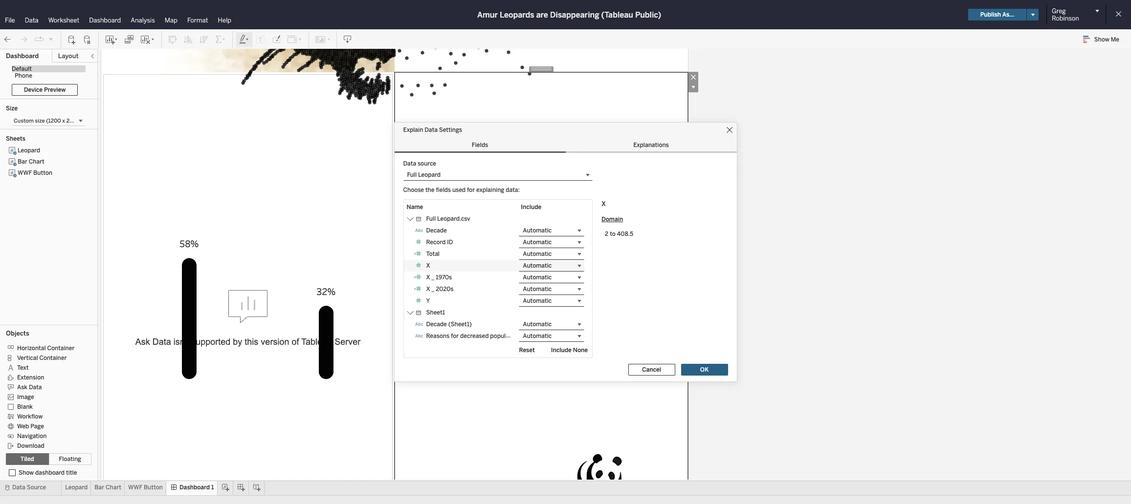 Task type: describe. For each thing, give the bounding box(es) containing it.
1 vertical spatial bar
[[95, 485, 104, 492]]

explanations
[[634, 142, 669, 149]]

collapse image
[[90, 53, 95, 59]]

408.5
[[617, 231, 634, 238]]

vertical container
[[17, 355, 67, 362]]

greg
[[1053, 7, 1067, 15]]

floating
[[59, 457, 81, 463]]

custom size (1200 x 2000)
[[14, 118, 83, 124]]

web
[[17, 424, 29, 431]]

(tableau
[[602, 10, 634, 19]]

totals image
[[215, 34, 227, 44]]

0 horizontal spatial bar chart
[[18, 159, 44, 165]]

0 vertical spatial marks. press enter to open the view data window.. use arrow keys to navigate data visualization elements. image
[[145, 0, 644, 123]]

horizontal container
[[17, 345, 75, 352]]

ask data
[[17, 385, 42, 391]]

download
[[17, 443, 44, 450]]

x left 1970s
[[426, 275, 430, 281]]

title
[[66, 470, 77, 477]]

public)
[[636, 10, 662, 19]]

cancel
[[642, 367, 662, 374]]

1 vertical spatial wwf
[[128, 485, 142, 492]]

x down total
[[426, 263, 430, 270]]

disappearing
[[550, 10, 600, 19]]

record id
[[426, 239, 453, 246]]

1 horizontal spatial bar chart
[[95, 485, 121, 492]]

leopards
[[500, 10, 535, 19]]

bar inside list box
[[18, 159, 27, 165]]

extension
[[17, 375, 44, 382]]

choose
[[403, 187, 424, 194]]

blank option
[[6, 402, 84, 412]]

sheets
[[6, 136, 25, 142]]

as...
[[1003, 11, 1015, 18]]

x _ 2020s
[[426, 286, 454, 293]]

sheet1
[[426, 310, 445, 317]]

1 horizontal spatial leopard
[[65, 485, 88, 492]]

objects list box
[[6, 341, 92, 451]]

device
[[24, 87, 43, 93]]

show for show dashboard title
[[19, 470, 34, 477]]

dashboard
[[35, 470, 65, 477]]

reset
[[519, 347, 535, 354]]

device preview
[[24, 87, 66, 93]]

x up y
[[426, 286, 430, 293]]

1 vertical spatial marks. press enter to open the view data window.. use arrow keys to navigate data visualization elements. image
[[121, 189, 669, 380]]

explain
[[403, 127, 423, 134]]

include none button
[[547, 345, 593, 357]]

total
[[426, 251, 440, 258]]

duplicate image
[[124, 34, 134, 44]]

leopard.csv
[[437, 216, 471, 223]]

1 horizontal spatial replay animation image
[[48, 36, 54, 42]]

0 vertical spatial wwf
[[18, 170, 32, 177]]

source
[[27, 485, 46, 492]]

id
[[447, 239, 453, 246]]

data inside option
[[29, 385, 42, 391]]

phone
[[15, 72, 32, 79]]

ask
[[17, 385, 27, 391]]

data source
[[12, 485, 46, 492]]

ask data option
[[6, 383, 84, 392]]

(1200
[[46, 118, 61, 124]]

0 horizontal spatial leopard
[[18, 147, 40, 154]]

navigation option
[[6, 432, 84, 441]]

reasons
[[426, 333, 450, 340]]

1 horizontal spatial chart
[[106, 485, 121, 492]]

full
[[426, 216, 436, 223]]

publish as...
[[981, 11, 1015, 18]]

include none
[[551, 347, 588, 354]]

show labels image
[[256, 34, 266, 44]]

1 horizontal spatial for
[[467, 187, 475, 194]]

2 vertical spatial marks. press enter to open the view data window.. use arrow keys to navigate data visualization elements. image
[[552, 442, 648, 505]]

remove from dashboard image
[[688, 72, 699, 82]]

x
[[62, 118, 65, 124]]

full leopard.csv
[[426, 216, 471, 223]]

ok button
[[681, 365, 728, 376]]

2000)
[[66, 118, 83, 124]]

1 vertical spatial dashboard
[[6, 52, 39, 60]]

navigation
[[17, 433, 47, 440]]

decade for decade (sheet1)
[[426, 321, 447, 328]]

data for data source
[[12, 485, 25, 492]]

highlight image
[[239, 34, 250, 44]]

layout
[[58, 52, 79, 60]]

show for show me
[[1095, 36, 1110, 43]]

settings
[[439, 127, 462, 134]]

(sheet1)
[[449, 321, 472, 328]]

used
[[453, 187, 466, 194]]

are
[[537, 10, 548, 19]]

ok
[[701, 367, 709, 374]]

amur leopards are disappearing (tableau public)
[[478, 10, 662, 19]]

analysis
[[131, 17, 155, 24]]

record
[[426, 239, 446, 246]]

robinson
[[1053, 15, 1080, 22]]

explaining
[[477, 187, 505, 194]]

include for include none
[[551, 347, 572, 354]]

custom
[[14, 118, 34, 124]]



Task type: vqa. For each thing, say whether or not it's contained in the screenshot.
rightmost Bar Chart
yes



Task type: locate. For each thing, give the bounding box(es) containing it.
to
[[610, 231, 616, 238]]

show inside show me button
[[1095, 36, 1110, 43]]

0 vertical spatial for
[[467, 187, 475, 194]]

decade down sheet1
[[426, 321, 447, 328]]

data for data
[[25, 17, 39, 24]]

sort ascending image
[[183, 34, 193, 44]]

dashboard up the default
[[6, 52, 39, 60]]

web page option
[[6, 422, 84, 432]]

source
[[418, 160, 436, 167]]

0 vertical spatial decade
[[426, 228, 447, 234]]

extension option
[[6, 373, 84, 383]]

1 vertical spatial leopard
[[65, 485, 88, 492]]

0 vertical spatial show
[[1095, 36, 1110, 43]]

me
[[1112, 36, 1120, 43]]

reasons for decreased population
[[426, 333, 520, 340]]

dashboard 1
[[180, 485, 214, 492]]

population
[[490, 333, 520, 340]]

dashboard
[[89, 17, 121, 24], [6, 52, 39, 60], [180, 485, 210, 492]]

default
[[12, 66, 32, 72]]

0 horizontal spatial chart
[[29, 159, 44, 165]]

download image
[[343, 34, 353, 44]]

application
[[98, 0, 1131, 505]]

show
[[1095, 36, 1110, 43], [19, 470, 34, 477]]

clear sheet image
[[140, 34, 156, 44]]

1 decade from the top
[[426, 228, 447, 234]]

2 to 408.5
[[605, 231, 634, 238]]

decade (sheet1)
[[426, 321, 472, 328]]

0 horizontal spatial button
[[33, 170, 52, 177]]

0 horizontal spatial dashboard
[[6, 52, 39, 60]]

show/hide cards image
[[315, 34, 331, 44]]

image
[[17, 394, 34, 401]]

container up vertical container option
[[47, 345, 75, 352]]

data:
[[506, 187, 520, 194]]

2
[[605, 231, 609, 238]]

1 vertical spatial button
[[144, 485, 163, 492]]

list box containing leopard
[[6, 145, 92, 322]]

1 horizontal spatial include
[[551, 347, 572, 354]]

for right used
[[467, 187, 475, 194]]

1 vertical spatial wwf button
[[128, 485, 163, 492]]

none
[[573, 347, 588, 354]]

fit image
[[287, 34, 303, 44]]

container for horizontal container
[[47, 345, 75, 352]]

greg robinson
[[1053, 7, 1080, 22]]

show dashboard title
[[19, 470, 77, 477]]

0 vertical spatial bar
[[18, 159, 27, 165]]

2 decade from the top
[[426, 321, 447, 328]]

decade up 'record'
[[426, 228, 447, 234]]

show down tiled
[[19, 470, 34, 477]]

_ left 2020s
[[432, 286, 435, 293]]

tiled
[[20, 457, 34, 463]]

worksheet
[[48, 17, 79, 24]]

show left me
[[1095, 36, 1110, 43]]

dashboard up the new worksheet image
[[89, 17, 121, 24]]

device preview button
[[12, 84, 78, 96]]

1
[[211, 485, 214, 492]]

2 vertical spatial dashboard
[[180, 485, 210, 492]]

format workbook image
[[272, 34, 281, 44]]

format
[[187, 17, 208, 24]]

togglestate option group
[[6, 454, 92, 466]]

publish
[[981, 11, 1002, 18]]

replay animation image left new data source image
[[48, 36, 54, 42]]

0 vertical spatial dashboard
[[89, 17, 121, 24]]

0 horizontal spatial show
[[19, 470, 34, 477]]

objects
[[6, 330, 29, 338]]

marks. press enter to open the view data window.. use arrow keys to navigate data visualization elements. image
[[145, 0, 644, 123], [121, 189, 669, 380], [552, 442, 648, 505]]

2 horizontal spatial dashboard
[[180, 485, 210, 492]]

undo image
[[3, 34, 13, 44]]

decade
[[426, 228, 447, 234], [426, 321, 447, 328]]

1 vertical spatial show
[[19, 470, 34, 477]]

1 vertical spatial for
[[451, 333, 459, 340]]

1 horizontal spatial wwf button
[[128, 485, 163, 492]]

web page
[[17, 424, 44, 431]]

decade for decade
[[426, 228, 447, 234]]

1 horizontal spatial wwf
[[128, 485, 142, 492]]

include
[[521, 204, 542, 211], [551, 347, 572, 354]]

redo image
[[19, 34, 28, 44]]

0 horizontal spatial wwf
[[18, 170, 32, 177]]

y
[[426, 298, 430, 305]]

0 vertical spatial leopard
[[18, 147, 40, 154]]

show me
[[1095, 36, 1120, 43]]

the
[[426, 187, 435, 194]]

1 vertical spatial bar chart
[[95, 485, 121, 492]]

1 horizontal spatial dashboard
[[89, 17, 121, 24]]

help
[[218, 17, 231, 24]]

default phone
[[12, 66, 32, 79]]

0 vertical spatial chart
[[29, 159, 44, 165]]

for down (sheet1)
[[451, 333, 459, 340]]

image option
[[6, 392, 84, 402]]

more options image
[[688, 82, 699, 92]]

data for data source
[[403, 160, 416, 167]]

replay animation image right redo icon
[[34, 34, 44, 44]]

x up domain
[[602, 201, 606, 208]]

container for vertical container
[[39, 355, 67, 362]]

sort descending image
[[199, 34, 209, 44]]

1 vertical spatial _
[[432, 286, 435, 293]]

size
[[6, 105, 18, 112]]

0 horizontal spatial for
[[451, 333, 459, 340]]

file
[[5, 17, 15, 24]]

domain
[[602, 216, 624, 223]]

fields
[[436, 187, 451, 194]]

for
[[467, 187, 475, 194], [451, 333, 459, 340]]

_ for 1970s
[[432, 275, 435, 281]]

1 _ from the top
[[432, 275, 435, 281]]

cancel button
[[629, 365, 676, 376]]

name
[[407, 204, 423, 211]]

horizontal container option
[[6, 344, 84, 353]]

chart
[[29, 159, 44, 165], [106, 485, 121, 492]]

0 vertical spatial bar chart
[[18, 159, 44, 165]]

preview
[[44, 87, 66, 93]]

container
[[47, 345, 75, 352], [39, 355, 67, 362]]

wwf button
[[18, 170, 52, 177], [128, 485, 163, 492]]

bar chart
[[18, 159, 44, 165], [95, 485, 121, 492]]

vertical
[[17, 355, 38, 362]]

list box
[[6, 145, 92, 322]]

0 vertical spatial wwf button
[[18, 170, 52, 177]]

1 horizontal spatial button
[[144, 485, 163, 492]]

0 vertical spatial button
[[33, 170, 52, 177]]

container down horizontal container
[[39, 355, 67, 362]]

replay animation image
[[34, 34, 44, 44], [48, 36, 54, 42]]

choose the fields used for explaining data:
[[403, 187, 520, 194]]

1 vertical spatial container
[[39, 355, 67, 362]]

include for include
[[521, 204, 542, 211]]

pause auto updates image
[[83, 34, 92, 44]]

explain data settings dialog
[[395, 123, 737, 382]]

vertical container option
[[6, 353, 84, 363]]

text option
[[6, 363, 84, 373]]

1970s
[[436, 275, 452, 281]]

show me button
[[1079, 32, 1129, 47]]

_ for 2020s
[[432, 286, 435, 293]]

leopard down sheets
[[18, 147, 40, 154]]

dashboard left 1
[[180, 485, 210, 492]]

button
[[33, 170, 52, 177], [144, 485, 163, 492]]

0 vertical spatial _
[[432, 275, 435, 281]]

0 horizontal spatial bar
[[18, 159, 27, 165]]

new worksheet image
[[105, 34, 118, 44]]

author control dialog tabs tab list
[[395, 137, 737, 153]]

text
[[17, 365, 29, 372]]

1 vertical spatial chart
[[106, 485, 121, 492]]

download option
[[6, 441, 84, 451]]

blank
[[17, 404, 33, 411]]

include inside button
[[551, 347, 572, 354]]

1 vertical spatial decade
[[426, 321, 447, 328]]

2020s
[[436, 286, 454, 293]]

0 horizontal spatial replay animation image
[[34, 34, 44, 44]]

reset button
[[508, 345, 547, 357]]

amur
[[478, 10, 498, 19]]

leopard down title at the bottom left
[[65, 485, 88, 492]]

data source
[[403, 160, 436, 167]]

page
[[30, 424, 44, 431]]

1 vertical spatial include
[[551, 347, 572, 354]]

fields
[[472, 142, 488, 149]]

new data source image
[[67, 34, 77, 44]]

publish as... button
[[969, 9, 1027, 21]]

workflow
[[17, 414, 43, 421]]

size
[[35, 118, 45, 124]]

_ left 1970s
[[432, 275, 435, 281]]

0 horizontal spatial include
[[521, 204, 542, 211]]

x
[[602, 201, 606, 208], [426, 263, 430, 270], [426, 275, 430, 281], [426, 286, 430, 293]]

swap rows and columns image
[[168, 34, 178, 44]]

1 horizontal spatial show
[[1095, 36, 1110, 43]]

0 horizontal spatial wwf button
[[18, 170, 52, 177]]

workflow option
[[6, 412, 84, 422]]

0 vertical spatial include
[[521, 204, 542, 211]]

0 vertical spatial container
[[47, 345, 75, 352]]

map
[[165, 17, 178, 24]]

explain data settings
[[403, 127, 462, 134]]

1 horizontal spatial bar
[[95, 485, 104, 492]]

_
[[432, 275, 435, 281], [432, 286, 435, 293]]

2 _ from the top
[[432, 286, 435, 293]]



